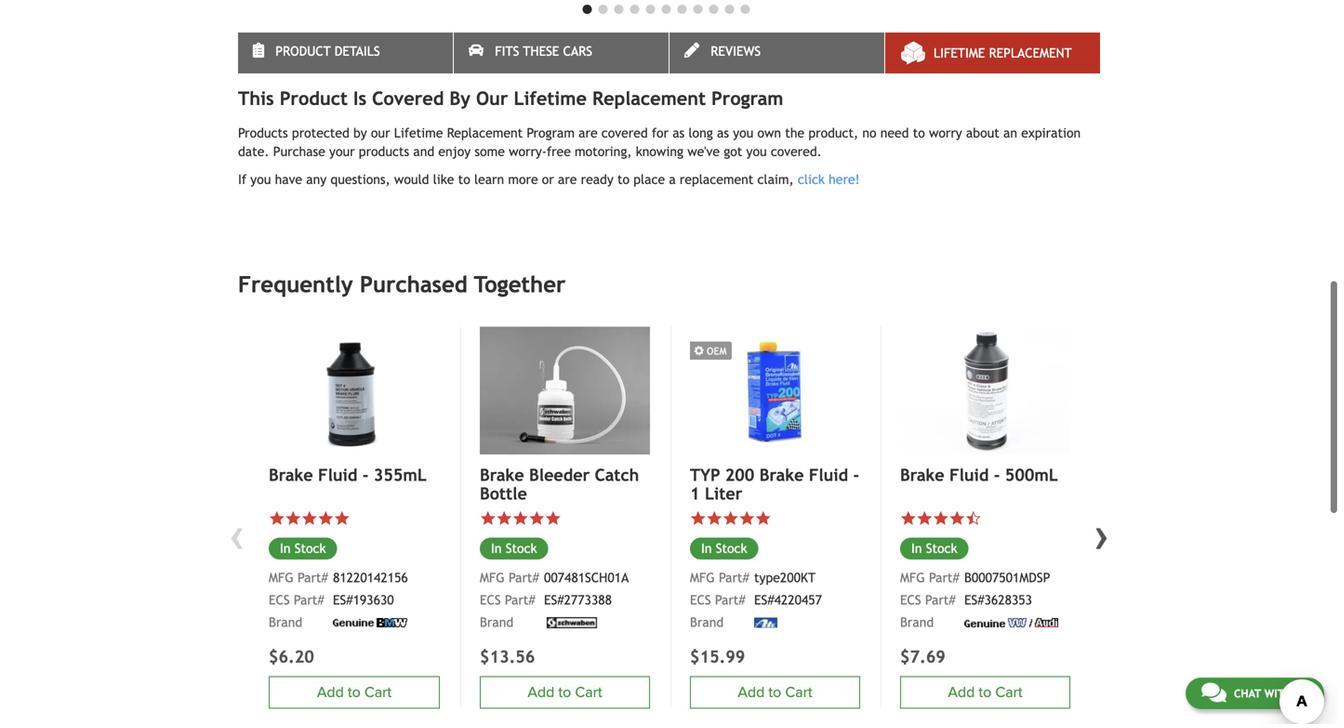 Task type: describe. For each thing, give the bounding box(es) containing it.
1
[[690, 484, 700, 504]]

ready
[[581, 172, 614, 187]]

add to cart for $6.20
[[317, 684, 392, 702]]

questions,
[[331, 172, 391, 187]]

about
[[967, 126, 1000, 141]]

to down genuine bmw image
[[348, 684, 361, 702]]

200
[[726, 466, 755, 485]]

brand for $6.20
[[269, 616, 303, 631]]

355ml
[[374, 466, 427, 485]]

long
[[689, 126, 713, 141]]

mfg part# type200kt ecs part# es#4220457 brand
[[690, 571, 823, 631]]

2 vertical spatial you
[[251, 172, 271, 187]]

this product is covered by our lifetime replacement program
[[238, 88, 784, 109]]

7 star image from the left
[[513, 511, 529, 527]]

007481sch01a
[[544, 571, 629, 586]]

reviews link
[[670, 33, 885, 74]]

knowing
[[636, 144, 684, 159]]

product details link
[[238, 33, 453, 74]]

chat with us
[[1235, 688, 1309, 701]]

reviews
[[711, 44, 761, 59]]

worry
[[930, 126, 963, 141]]

$15.99
[[690, 648, 746, 667]]

es#3628353
[[965, 593, 1033, 608]]

our
[[371, 126, 390, 141]]

mfg part# 007481sch01a ecs part# es#2773388 brand
[[480, 571, 629, 631]]

product inside "link"
[[276, 44, 331, 59]]

if
[[238, 172, 247, 187]]

schwaben image
[[544, 618, 600, 629]]

got
[[724, 144, 743, 159]]

any
[[306, 172, 327, 187]]

brake bleeder catch bottle image
[[480, 327, 650, 455]]

enjoy
[[439, 144, 471, 159]]

here!
[[829, 172, 860, 187]]

own
[[758, 126, 782, 141]]

brand for $7.69
[[901, 616, 934, 631]]

chat
[[1235, 688, 1262, 701]]

half star image
[[966, 511, 982, 527]]

1 vertical spatial product
[[280, 88, 348, 109]]

covered
[[372, 88, 444, 109]]

to down schwaben image in the bottom of the page
[[559, 684, 572, 702]]

catch
[[595, 466, 640, 485]]

comments image
[[1202, 682, 1227, 704]]

need
[[881, 126, 910, 141]]

b0007501mdsp
[[965, 571, 1051, 586]]

a
[[669, 172, 676, 187]]

this
[[238, 88, 274, 109]]

cart for $15.99
[[786, 684, 813, 702]]

lifetime inside the lifetime replacement link
[[934, 46, 986, 61]]

3 star image from the left
[[318, 511, 334, 527]]

in stock for typ 200 brake fluid - 1 liter
[[702, 541, 748, 556]]

add to cart button for $6.20
[[269, 677, 440, 710]]

2 star image from the left
[[285, 511, 301, 527]]

brake for brake fluid - 355ml
[[269, 466, 313, 485]]

12 star image from the left
[[901, 511, 917, 527]]

cart for $13.56
[[575, 684, 603, 702]]

es#4220457
[[755, 593, 823, 608]]

stock for brake fluid - 500ml
[[927, 541, 958, 556]]

1 vertical spatial replacement
[[593, 88, 706, 109]]

2 as from the left
[[717, 126, 730, 141]]

1 horizontal spatial program
[[712, 88, 784, 109]]

part# left es#193630
[[294, 593, 324, 608]]

brake fluid - 355ml
[[269, 466, 427, 485]]

brake bleeder catch bottle link
[[480, 466, 650, 504]]

covered.
[[771, 144, 822, 159]]

bleeder
[[530, 466, 590, 485]]

brand for $13.56
[[480, 616, 514, 631]]

us
[[1296, 688, 1309, 701]]

in for brake fluid - 355ml
[[280, 541, 291, 556]]

products
[[359, 144, 410, 159]]

5 star image from the left
[[480, 511, 496, 527]]

4 star image from the left
[[723, 511, 739, 527]]

ecs for $6.20
[[269, 593, 290, 608]]

1 as from the left
[[673, 126, 685, 141]]

worry-
[[509, 144, 547, 159]]

$13.56
[[480, 648, 535, 667]]

es#193630
[[333, 593, 394, 608]]

in stock for brake fluid - 500ml
[[912, 541, 958, 556]]

would
[[394, 172, 429, 187]]

part# left es#3628353 on the bottom
[[926, 593, 956, 608]]

details
[[335, 44, 380, 59]]

in for brake fluid - 500ml
[[912, 541, 923, 556]]

0 vertical spatial you
[[733, 126, 754, 141]]

like
[[433, 172, 455, 187]]

fits these cars
[[495, 44, 593, 59]]

in for brake bleeder catch bottle
[[491, 541, 502, 556]]

es#2773388
[[544, 593, 612, 608]]

is
[[354, 88, 367, 109]]

to down ate image
[[769, 684, 782, 702]]

4 star image from the left
[[334, 511, 350, 527]]

motoring,
[[575, 144, 632, 159]]

6 star image from the left
[[496, 511, 513, 527]]

more
[[508, 172, 538, 187]]

part# up "$15.99"
[[715, 593, 746, 608]]

part# left 81220142156
[[298, 571, 328, 586]]

brake fluid - 500ml
[[901, 466, 1059, 485]]

brake for brake bleeder catch bottle
[[480, 466, 524, 485]]

are inside products protected by our lifetime replacement program are covered for as long as you own the product, no need to worry about an expiration date. purchase your products and enjoy some worry-free motoring, knowing we've got you covered.
[[579, 126, 598, 141]]

add to cart for $15.99
[[738, 684, 813, 702]]

date.
[[238, 144, 269, 159]]

$6.20
[[269, 648, 314, 667]]

expiration
[[1022, 126, 1081, 141]]

chat with us link
[[1186, 678, 1325, 710]]

purchase
[[273, 144, 326, 159]]

program inside products protected by our lifetime replacement program are covered for as long as you own the product, no need to worry about an expiration date. purchase your products and enjoy some worry-free motoring, knowing we've got you covered.
[[527, 126, 575, 141]]

500ml
[[1006, 466, 1059, 485]]

add for $6.20
[[317, 684, 344, 702]]

add for $15.99
[[738, 684, 765, 702]]

brake fluid - 355ml image
[[269, 327, 440, 456]]

to right like
[[458, 172, 471, 187]]

to left the place
[[618, 172, 630, 187]]

add to cart button for $15.99
[[690, 677, 861, 710]]

products
[[238, 126, 288, 141]]

our
[[476, 88, 508, 109]]

claim,
[[758, 172, 794, 187]]

by
[[450, 88, 471, 109]]

place
[[634, 172, 665, 187]]

0 vertical spatial replacement
[[990, 46, 1073, 61]]

fits
[[495, 44, 520, 59]]

covered
[[602, 126, 648, 141]]

click here! link
[[798, 172, 860, 187]]

or
[[542, 172, 554, 187]]

1 star image from the left
[[301, 511, 318, 527]]

replacement inside products protected by our lifetime replacement program are covered for as long as you own the product, no need to worry about an expiration date. purchase your products and enjoy some worry-free motoring, knowing we've got you covered.
[[447, 126, 523, 141]]



Task type: locate. For each thing, give the bounding box(es) containing it.
brake fluid - 500ml image
[[901, 327, 1071, 455]]

4 ecs from the left
[[901, 593, 922, 608]]

2 add to cart from the left
[[528, 684, 603, 702]]

2 vertical spatial lifetime
[[394, 126, 443, 141]]

81220142156
[[333, 571, 408, 586]]

ecs for $13.56
[[480, 593, 501, 608]]

ecs up "$15.99"
[[690, 593, 712, 608]]

stock up mfg part# b0007501mdsp ecs part# es#3628353 brand
[[927, 541, 958, 556]]

2 horizontal spatial fluid
[[950, 466, 989, 485]]

fluid up half star icon
[[950, 466, 989, 485]]

ecs up $7.69
[[901, 593, 922, 608]]

0 horizontal spatial as
[[673, 126, 685, 141]]

9 star image from the left
[[707, 511, 723, 527]]

have
[[275, 172, 302, 187]]

add to cart button down "$15.99"
[[690, 677, 861, 710]]

brand up $7.69
[[901, 616, 934, 631]]

you up 'got'
[[733, 126, 754, 141]]

mfg for $6.20
[[269, 571, 294, 586]]

learn
[[475, 172, 505, 187]]

program up 'free'
[[527, 126, 575, 141]]

- for brake fluid - 355ml
[[363, 466, 369, 485]]

$7.69
[[901, 648, 946, 667]]

together
[[474, 272, 566, 298]]

0 vertical spatial are
[[579, 126, 598, 141]]

brake fluid - 355ml link
[[269, 466, 440, 485]]

fits these cars link
[[454, 33, 669, 74]]

3 add to cart button from the left
[[690, 677, 861, 710]]

brand inside mfg part# type200kt ecs part# es#4220457 brand
[[690, 616, 724, 631]]

by
[[354, 126, 367, 141]]

add for $13.56
[[528, 684, 555, 702]]

1 vertical spatial program
[[527, 126, 575, 141]]

1 brand from the left
[[269, 616, 303, 631]]

mfg inside mfg part# b0007501mdsp ecs part# es#3628353 brand
[[901, 571, 926, 586]]

3 in stock from the left
[[702, 541, 748, 556]]

to inside products protected by our lifetime replacement program are covered for as long as you own the product, no need to worry about an expiration date. purchase your products and enjoy some worry-free motoring, knowing we've got you covered.
[[914, 126, 926, 141]]

2 brake from the left
[[480, 466, 524, 485]]

in stock down bottle
[[491, 541, 537, 556]]

part#
[[298, 571, 328, 586], [509, 571, 540, 586], [719, 571, 750, 586], [930, 571, 960, 586], [294, 593, 324, 608], [505, 593, 536, 608], [715, 593, 746, 608], [926, 593, 956, 608]]

typ 200 brake fluid - 1 liter
[[690, 466, 860, 504]]

add to cart button down $13.56
[[480, 677, 650, 710]]

4 add to cart button from the left
[[901, 677, 1071, 710]]

stock up mfg part# 81220142156 ecs part# es#193630 brand
[[295, 541, 326, 556]]

in stock up mfg part# 81220142156 ecs part# es#193630 brand
[[280, 541, 326, 556]]

2 stock from the left
[[506, 541, 537, 556]]

4 in stock from the left
[[912, 541, 958, 556]]

4 add from the left
[[949, 684, 975, 702]]

ecs
[[269, 593, 290, 608], [480, 593, 501, 608], [690, 593, 712, 608], [901, 593, 922, 608]]

2 fluid from the left
[[809, 466, 849, 485]]

mfg up $6.20
[[269, 571, 294, 586]]

in down bottle
[[491, 541, 502, 556]]

1 vertical spatial are
[[558, 172, 577, 187]]

4 mfg from the left
[[901, 571, 926, 586]]

lifetime inside products protected by our lifetime replacement program are covered for as long as you own the product, no need to worry about an expiration date. purchase your products and enjoy some worry-free motoring, knowing we've got you covered.
[[394, 126, 443, 141]]

add down "$15.99"
[[738, 684, 765, 702]]

no
[[863, 126, 877, 141]]

› link
[[1089, 510, 1117, 560]]

mfg inside mfg part# 81220142156 ecs part# es#193630 brand
[[269, 571, 294, 586]]

liter
[[705, 484, 743, 504]]

star image left half star icon
[[917, 511, 933, 527]]

lifetime
[[934, 46, 986, 61], [514, 88, 587, 109], [394, 126, 443, 141]]

mfg for $15.99
[[690, 571, 715, 586]]

mfg part# 81220142156 ecs part# es#193630 brand
[[269, 571, 408, 631]]

product left the "details"
[[276, 44, 331, 59]]

3 add to cart from the left
[[738, 684, 813, 702]]

products protected by our lifetime replacement program are covered for as long as you own the product, no need to worry about an expiration date. purchase your products and enjoy some worry-free motoring, knowing we've got you covered.
[[238, 126, 1081, 159]]

mfg for $13.56
[[480, 571, 505, 586]]

4 stock from the left
[[927, 541, 958, 556]]

in stock
[[280, 541, 326, 556], [491, 541, 537, 556], [702, 541, 748, 556], [912, 541, 958, 556]]

add to cart down genuine volkswagen audi image
[[949, 684, 1023, 702]]

with
[[1265, 688, 1293, 701]]

5 star image from the left
[[917, 511, 933, 527]]

frequently
[[238, 272, 353, 298]]

mfg up $7.69
[[901, 571, 926, 586]]

brake inside brake bleeder catch bottle
[[480, 466, 524, 485]]

3 mfg from the left
[[690, 571, 715, 586]]

mfg inside mfg part# 007481sch01a ecs part# es#2773388 brand
[[480, 571, 505, 586]]

protected
[[292, 126, 350, 141]]

and
[[413, 144, 435, 159]]

in stock up mfg part# b0007501mdsp ecs part# es#3628353 brand
[[912, 541, 958, 556]]

3 cart from the left
[[786, 684, 813, 702]]

click
[[798, 172, 825, 187]]

the
[[786, 126, 805, 141]]

1 in from the left
[[280, 541, 291, 556]]

add down genuine bmw image
[[317, 684, 344, 702]]

to down genuine volkswagen audi image
[[979, 684, 992, 702]]

add to cart for $13.56
[[528, 684, 603, 702]]

1 horizontal spatial -
[[854, 466, 860, 485]]

0 vertical spatial program
[[712, 88, 784, 109]]

2 cart from the left
[[575, 684, 603, 702]]

1 in stock from the left
[[280, 541, 326, 556]]

cars
[[563, 44, 593, 59]]

cart
[[365, 684, 392, 702], [575, 684, 603, 702], [786, 684, 813, 702], [996, 684, 1023, 702]]

0 horizontal spatial are
[[558, 172, 577, 187]]

an
[[1004, 126, 1018, 141]]

add to cart button down $7.69
[[901, 677, 1071, 710]]

in stock for brake fluid - 355ml
[[280, 541, 326, 556]]

in up mfg part# 81220142156 ecs part# es#193630 brand
[[280, 541, 291, 556]]

stock down bottle
[[506, 541, 537, 556]]

2 in from the left
[[491, 541, 502, 556]]

lifetime up worry
[[934, 46, 986, 61]]

ecs for $7.69
[[901, 593, 922, 608]]

3 stock from the left
[[716, 541, 748, 556]]

1 star image from the left
[[269, 511, 285, 527]]

genuine bmw image
[[333, 619, 408, 628]]

1 add to cart button from the left
[[269, 677, 440, 710]]

0 horizontal spatial program
[[527, 126, 575, 141]]

replacement up some
[[447, 126, 523, 141]]

2 horizontal spatial replacement
[[990, 46, 1073, 61]]

genuine volkswagen audi image
[[965, 619, 1059, 628]]

fluid for brake fluid - 355ml
[[318, 466, 358, 485]]

1 horizontal spatial are
[[579, 126, 598, 141]]

3 brand from the left
[[690, 616, 724, 631]]

1 fluid from the left
[[318, 466, 358, 485]]

add to cart down $13.56
[[528, 684, 603, 702]]

product details
[[276, 44, 380, 59]]

ecs inside mfg part# type200kt ecs part# es#4220457 brand
[[690, 593, 712, 608]]

add to cart button down genuine bmw image
[[269, 677, 440, 710]]

mfg inside mfg part# type200kt ecs part# es#4220457 brand
[[690, 571, 715, 586]]

these
[[523, 44, 560, 59]]

fluid
[[318, 466, 358, 485], [809, 466, 849, 485], [950, 466, 989, 485]]

fluid inside typ 200 brake fluid - 1 liter
[[809, 466, 849, 485]]

1 mfg from the left
[[269, 571, 294, 586]]

brake inside typ 200 brake fluid - 1 liter
[[760, 466, 804, 485]]

3 in from the left
[[702, 541, 712, 556]]

frequently purchased together
[[238, 272, 566, 298]]

brand inside mfg part# 007481sch01a ecs part# es#2773388 brand
[[480, 616, 514, 631]]

stock
[[295, 541, 326, 556], [506, 541, 537, 556], [716, 541, 748, 556], [927, 541, 958, 556]]

10 star image from the left
[[739, 511, 756, 527]]

brake bleeder catch bottle
[[480, 466, 640, 504]]

ate image
[[755, 618, 778, 628]]

mfg up $13.56
[[480, 571, 505, 586]]

typ
[[690, 466, 721, 485]]

cart for $7.69
[[996, 684, 1023, 702]]

add to cart button for $13.56
[[480, 677, 650, 710]]

bottle
[[480, 484, 527, 504]]

cart for $6.20
[[365, 684, 392, 702]]

1 add to cart from the left
[[317, 684, 392, 702]]

are right or
[[558, 172, 577, 187]]

brand up $13.56
[[480, 616, 514, 631]]

4 in from the left
[[912, 541, 923, 556]]

3 fluid from the left
[[950, 466, 989, 485]]

1 horizontal spatial fluid
[[809, 466, 849, 485]]

1 horizontal spatial lifetime
[[514, 88, 587, 109]]

3 ecs from the left
[[690, 593, 712, 608]]

4 brand from the left
[[901, 616, 934, 631]]

fluid for brake fluid - 500ml
[[950, 466, 989, 485]]

replacement
[[680, 172, 754, 187]]

0 horizontal spatial replacement
[[447, 126, 523, 141]]

8 star image from the left
[[529, 511, 545, 527]]

6 star image from the left
[[950, 511, 966, 527]]

typ 200 brake fluid - 1 liter image
[[690, 327, 861, 455]]

1 stock from the left
[[295, 541, 326, 556]]

mfg
[[269, 571, 294, 586], [480, 571, 505, 586], [690, 571, 715, 586], [901, 571, 926, 586]]

stock for typ 200 brake fluid - 1 liter
[[716, 541, 748, 556]]

purchased
[[360, 272, 468, 298]]

star image down liter
[[723, 511, 739, 527]]

your
[[329, 144, 355, 159]]

product up protected at left
[[280, 88, 348, 109]]

you
[[733, 126, 754, 141], [747, 144, 767, 159], [251, 172, 271, 187]]

in up mfg part# b0007501mdsp ecs part# es#3628353 brand
[[912, 541, 923, 556]]

2 horizontal spatial lifetime
[[934, 46, 986, 61]]

fluid left '355ml'
[[318, 466, 358, 485]]

as right for
[[673, 126, 685, 141]]

typ 200 brake fluid - 1 liter link
[[690, 466, 861, 504]]

if you have any questions, would like to learn more or are ready to place a replacement claim, click here!
[[238, 172, 860, 187]]

are up motoring, at the left of the page
[[579, 126, 598, 141]]

add to cart down "$15.99"
[[738, 684, 813, 702]]

0 horizontal spatial fluid
[[318, 466, 358, 485]]

lifetime down the fits these cars link
[[514, 88, 587, 109]]

2 vertical spatial replacement
[[447, 126, 523, 141]]

you down own on the right top
[[747, 144, 767, 159]]

11 star image from the left
[[756, 511, 772, 527]]

0 vertical spatial product
[[276, 44, 331, 59]]

2 add to cart button from the left
[[480, 677, 650, 710]]

for
[[652, 126, 669, 141]]

add down $13.56
[[528, 684, 555, 702]]

ecs up $13.56
[[480, 593, 501, 608]]

part# up $13.56
[[505, 593, 536, 608]]

add to cart button for $7.69
[[901, 677, 1071, 710]]

in down liter
[[702, 541, 712, 556]]

1 horizontal spatial replacement
[[593, 88, 706, 109]]

part# left type200kt
[[719, 571, 750, 586]]

2 ecs from the left
[[480, 593, 501, 608]]

0 horizontal spatial -
[[363, 466, 369, 485]]

2 - from the left
[[854, 466, 860, 485]]

replacement up an
[[990, 46, 1073, 61]]

part# left 007481sch01a
[[509, 571, 540, 586]]

1 vertical spatial you
[[747, 144, 767, 159]]

brand up "$15.99"
[[690, 616, 724, 631]]

stock for brake bleeder catch bottle
[[506, 541, 537, 556]]

- inside typ 200 brake fluid - 1 liter
[[854, 466, 860, 485]]

4 add to cart from the left
[[949, 684, 1023, 702]]

2 mfg from the left
[[480, 571, 505, 586]]

brand up $6.20
[[269, 616, 303, 631]]

star image down brake fluid - 500ml
[[950, 511, 966, 527]]

1 ecs from the left
[[269, 593, 290, 608]]

ecs for $15.99
[[690, 593, 712, 608]]

star image
[[301, 511, 318, 527], [545, 511, 562, 527], [690, 511, 707, 527], [723, 511, 739, 527], [917, 511, 933, 527], [950, 511, 966, 527]]

1 - from the left
[[363, 466, 369, 485]]

lifetime up and
[[394, 126, 443, 141]]

2 in stock from the left
[[491, 541, 537, 556]]

1 brake from the left
[[269, 466, 313, 485]]

are
[[579, 126, 598, 141], [558, 172, 577, 187]]

3 - from the left
[[995, 466, 1001, 485]]

1 vertical spatial lifetime
[[514, 88, 587, 109]]

lifetime replacement link
[[886, 33, 1101, 74]]

brake for brake fluid - 500ml
[[901, 466, 945, 485]]

add
[[317, 684, 344, 702], [528, 684, 555, 702], [738, 684, 765, 702], [949, 684, 975, 702]]

add to cart down genuine bmw image
[[317, 684, 392, 702]]

star image
[[269, 511, 285, 527], [285, 511, 301, 527], [318, 511, 334, 527], [334, 511, 350, 527], [480, 511, 496, 527], [496, 511, 513, 527], [513, 511, 529, 527], [529, 511, 545, 527], [707, 511, 723, 527], [739, 511, 756, 527], [756, 511, 772, 527], [901, 511, 917, 527], [933, 511, 950, 527]]

ecs inside mfg part# 81220142156 ecs part# es#193630 brand
[[269, 593, 290, 608]]

fluid right 200
[[809, 466, 849, 485]]

mfg up "$15.99"
[[690, 571, 715, 586]]

2 brand from the left
[[480, 616, 514, 631]]

1 cart from the left
[[365, 684, 392, 702]]

part# left b0007501mdsp
[[930, 571, 960, 586]]

-
[[363, 466, 369, 485], [854, 466, 860, 485], [995, 466, 1001, 485]]

brake fluid - 500ml link
[[901, 466, 1071, 485]]

free
[[547, 144, 571, 159]]

›
[[1095, 510, 1110, 560]]

mfg for $7.69
[[901, 571, 926, 586]]

add for $7.69
[[949, 684, 975, 702]]

ecs inside mfg part# b0007501mdsp ecs part# es#3628353 brand
[[901, 593, 922, 608]]

mfg part# b0007501mdsp ecs part# es#3628353 brand
[[901, 571, 1051, 631]]

3 brake from the left
[[760, 466, 804, 485]]

3 star image from the left
[[690, 511, 707, 527]]

in
[[280, 541, 291, 556], [491, 541, 502, 556], [702, 541, 712, 556], [912, 541, 923, 556]]

- for brake fluid - 500ml
[[995, 466, 1001, 485]]

star image down brake bleeder catch bottle
[[545, 511, 562, 527]]

0 horizontal spatial lifetime
[[394, 126, 443, 141]]

type200kt
[[755, 571, 816, 586]]

brand for $15.99
[[690, 616, 724, 631]]

4 cart from the left
[[996, 684, 1023, 702]]

in for typ 200 brake fluid - 1 liter
[[702, 541, 712, 556]]

some
[[475, 144, 505, 159]]

3 add from the left
[[738, 684, 765, 702]]

2 horizontal spatial -
[[995, 466, 1001, 485]]

1 horizontal spatial as
[[717, 126, 730, 141]]

stock for brake fluid - 355ml
[[295, 541, 326, 556]]

replacement up for
[[593, 88, 706, 109]]

to right the need
[[914, 126, 926, 141]]

2 star image from the left
[[545, 511, 562, 527]]

brand inside mfg part# 81220142156 ecs part# es#193630 brand
[[269, 616, 303, 631]]

star image down 'brake fluid - 355ml'
[[301, 511, 318, 527]]

program up own on the right top
[[712, 88, 784, 109]]

ecs up $6.20
[[269, 593, 290, 608]]

product,
[[809, 126, 859, 141]]

in stock for brake bleeder catch bottle
[[491, 541, 537, 556]]

in stock down liter
[[702, 541, 748, 556]]

add down genuine volkswagen audi image
[[949, 684, 975, 702]]

as up 'got'
[[717, 126, 730, 141]]

0 vertical spatial lifetime
[[934, 46, 986, 61]]

1 add from the left
[[317, 684, 344, 702]]

star image down the 1
[[690, 511, 707, 527]]

add to cart for $7.69
[[949, 684, 1023, 702]]

4 brake from the left
[[901, 466, 945, 485]]

stock down liter
[[716, 541, 748, 556]]

13 star image from the left
[[933, 511, 950, 527]]

2 add from the left
[[528, 684, 555, 702]]

replacement
[[990, 46, 1073, 61], [593, 88, 706, 109], [447, 126, 523, 141]]

you right if
[[251, 172, 271, 187]]

brand inside mfg part# b0007501mdsp ecs part# es#3628353 brand
[[901, 616, 934, 631]]

ecs inside mfg part# 007481sch01a ecs part# es#2773388 brand
[[480, 593, 501, 608]]



Task type: vqa. For each thing, say whether or not it's contained in the screenshot.
the right Vehicle
no



